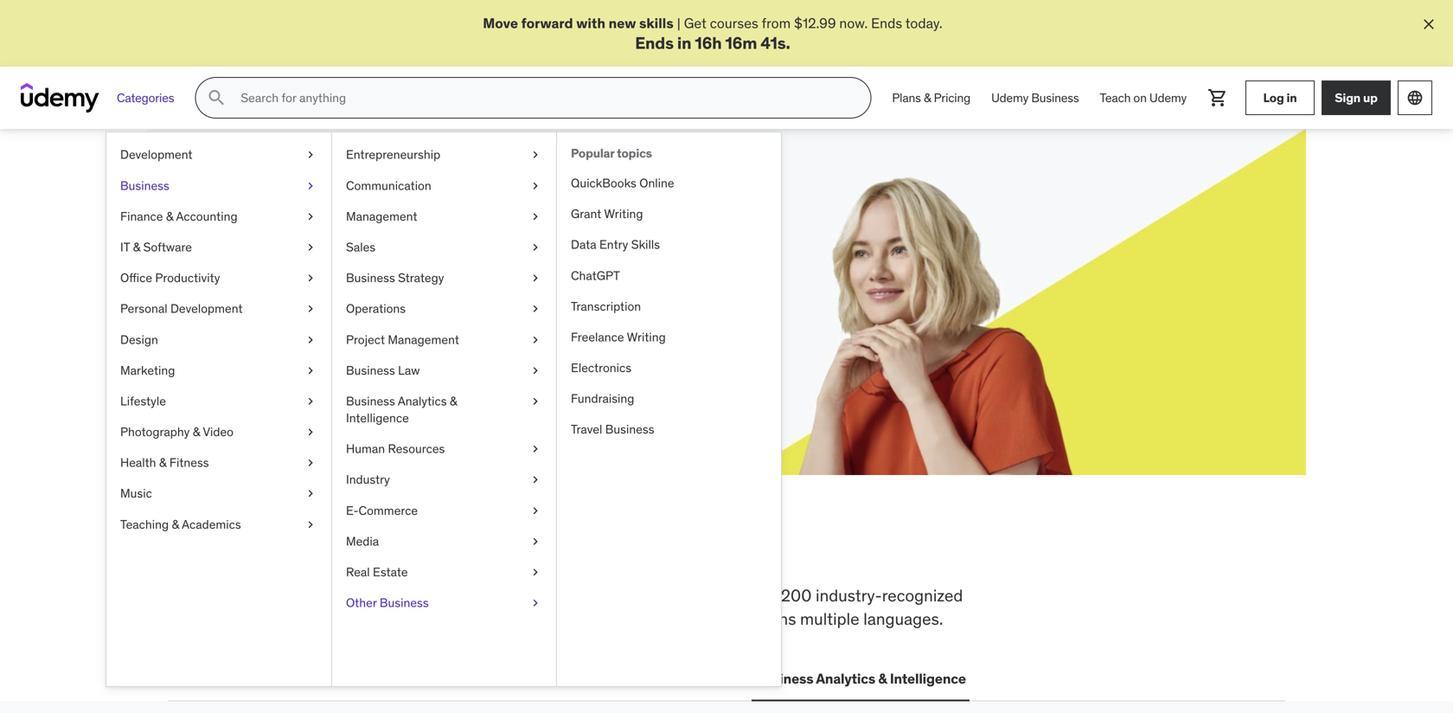 Task type: describe. For each thing, give the bounding box(es) containing it.
skills inside covering critical workplace skills to technical topics, including prep content for over 200 industry-recognized certifications, our catalog supports well-rounded professional development and spans multiple languages.
[[370, 585, 407, 606]]

business analytics & intelligence for the business analytics & intelligence link
[[346, 393, 457, 426]]

finance & accounting link
[[106, 201, 331, 232]]

xsmall image for teaching & academics
[[304, 516, 318, 533]]

potential
[[310, 247, 365, 265]]

lifestyle
[[120, 393, 166, 409]]

skills inside the skills for your future expand your potential with a course for as little as $12.99. sale ends today.
[[230, 204, 308, 240]]

estate
[[373, 564, 408, 580]]

teaching
[[120, 516, 169, 532]]

development for web
[[204, 670, 290, 687]]

web
[[171, 670, 201, 687]]

spans
[[753, 608, 796, 629]]

travel business link
[[557, 414, 781, 445]]

real estate
[[346, 564, 408, 580]]

xsmall image for other business
[[529, 595, 543, 612]]

& inside the business analytics & intelligence link
[[450, 393, 457, 409]]

xsmall image for communication
[[529, 177, 543, 194]]

technical
[[429, 585, 496, 606]]

office productivity
[[120, 270, 220, 286]]

0 horizontal spatial ends
[[635, 32, 674, 53]]

content
[[661, 585, 718, 606]]

all the skills you need in one place
[[168, 528, 744, 573]]

development for personal
[[170, 301, 243, 316]]

1 as from the left
[[474, 247, 488, 265]]

personal development
[[120, 301, 243, 316]]

it & software link
[[106, 232, 331, 263]]

industry link
[[332, 464, 556, 495]]

1 udemy from the left
[[992, 90, 1029, 105]]

writing for grant writing
[[604, 206, 643, 222]]

entrepreneurship
[[346, 147, 441, 162]]

all
[[168, 528, 219, 573]]

xsmall image for sales
[[529, 239, 543, 256]]

xsmall image for e-commerce
[[529, 502, 543, 519]]

human
[[346, 441, 385, 457]]

xsmall image for design
[[304, 331, 318, 348]]

productivity
[[155, 270, 220, 286]]

and
[[722, 608, 749, 629]]

web development
[[171, 670, 290, 687]]

xsmall image for industry
[[529, 471, 543, 488]]

udemy business link
[[981, 77, 1090, 119]]

expand
[[230, 247, 277, 265]]

xsmall image for photography & video
[[304, 424, 318, 441]]

other
[[346, 595, 377, 611]]

data for data science
[[526, 670, 557, 687]]

0 horizontal spatial your
[[280, 247, 307, 265]]

move
[[483, 14, 518, 32]]

business down project
[[346, 362, 395, 378]]

it for it & software
[[120, 239, 130, 255]]

project management
[[346, 332, 459, 347]]

$12.99.
[[230, 267, 275, 284]]

strategy
[[398, 270, 444, 286]]

resources
[[388, 441, 445, 457]]

business link
[[106, 170, 331, 201]]

over
[[746, 585, 777, 606]]

communication for communication button
[[632, 670, 734, 687]]

business analytics & intelligence for business analytics & intelligence 'button'
[[755, 670, 966, 687]]

& for software
[[133, 239, 140, 255]]

grant writing
[[571, 206, 643, 222]]

ends
[[309, 267, 339, 284]]

supports
[[358, 608, 423, 629]]

it & software
[[120, 239, 192, 255]]

future
[[426, 204, 511, 240]]

xsmall image for office productivity
[[304, 270, 318, 287]]

.
[[786, 32, 791, 53]]

office
[[120, 270, 152, 286]]

media link
[[332, 526, 556, 557]]

& for accounting
[[166, 208, 173, 224]]

to
[[411, 585, 426, 606]]

quickbooks online
[[571, 175, 675, 191]]

business up the finance
[[120, 178, 169, 193]]

design
[[120, 332, 158, 347]]

business down fundraising
[[606, 422, 655, 437]]

marketing link
[[106, 355, 331, 386]]

$12.99
[[794, 14, 836, 32]]

sales link
[[332, 232, 556, 263]]

with inside the skills for your future expand your potential with a course for as little as $12.99. sale ends today.
[[368, 247, 394, 265]]

teach
[[1100, 90, 1131, 105]]

finance & accounting
[[120, 208, 238, 224]]

human resources link
[[332, 434, 556, 464]]

e-
[[346, 503, 359, 518]]

entry
[[600, 237, 629, 252]]

topics
[[617, 146, 652, 161]]

plans & pricing
[[892, 90, 971, 105]]

for for your
[[453, 247, 470, 265]]

categories
[[117, 90, 174, 105]]

0 vertical spatial your
[[358, 204, 421, 240]]

project
[[346, 332, 385, 347]]

development link
[[106, 139, 331, 170]]

& inside business analytics & intelligence 'button'
[[879, 670, 887, 687]]

data science
[[526, 670, 611, 687]]

chatgpt
[[571, 268, 620, 283]]

xsmall image for entrepreneurship
[[529, 146, 543, 163]]

health & fitness link
[[106, 447, 331, 478]]

submit search image
[[206, 88, 227, 108]]

music
[[120, 486, 152, 501]]

marketing
[[120, 362, 175, 378]]

popular
[[571, 146, 615, 161]]

log in link
[[1246, 81, 1315, 115]]

fitness
[[170, 455, 209, 470]]

0 horizontal spatial in
[[545, 528, 578, 573]]

it certifications
[[311, 670, 413, 687]]

catalog
[[299, 608, 354, 629]]

today. inside move forward with new skills | get courses from $12.99 now. ends today. ends in 16h 16m 41s .
[[906, 14, 943, 32]]

with inside move forward with new skills | get courses from $12.99 now. ends today. ends in 16h 16m 41s .
[[576, 14, 606, 32]]

sale
[[278, 267, 305, 284]]

xsmall image for personal development
[[304, 300, 318, 317]]

communication for communication link
[[346, 178, 432, 193]]

popular topics
[[571, 146, 652, 161]]

analytics for the business analytics & intelligence link
[[398, 393, 447, 409]]

fundraising link
[[557, 383, 781, 414]]

from
[[762, 14, 791, 32]]

including
[[553, 585, 620, 606]]

xsmall image for business
[[304, 177, 318, 194]]

other business element
[[556, 133, 781, 686]]

covering
[[168, 585, 234, 606]]

0 horizontal spatial for
[[313, 204, 353, 240]]

& for academics
[[172, 516, 179, 532]]

200
[[781, 585, 812, 606]]

categories button
[[106, 77, 185, 119]]

Search for anything text field
[[237, 83, 850, 113]]

analytics for business analytics & intelligence 'button'
[[816, 670, 876, 687]]



Task type: vqa. For each thing, say whether or not it's contained in the screenshot.
Finance at the left top of the page
yes



Task type: locate. For each thing, give the bounding box(es) containing it.
other business link
[[332, 588, 556, 618]]

1 vertical spatial it
[[311, 670, 322, 687]]

topics,
[[500, 585, 549, 606]]

1 horizontal spatial ends
[[871, 14, 903, 32]]

in up including
[[545, 528, 578, 573]]

1 horizontal spatial your
[[358, 204, 421, 240]]

your up "sale"
[[280, 247, 307, 265]]

0 vertical spatial skills
[[639, 14, 674, 32]]

xsmall image inside industry link
[[529, 471, 543, 488]]

xsmall image inside music link
[[304, 485, 318, 502]]

log
[[1264, 90, 1285, 105]]

today. right now.
[[906, 14, 943, 32]]

business law
[[346, 362, 420, 378]]

1 horizontal spatial as
[[522, 247, 536, 265]]

get
[[684, 14, 707, 32]]

writing down quickbooks online at left
[[604, 206, 643, 222]]

analytics inside 'button'
[[816, 670, 876, 687]]

udemy image
[[21, 83, 100, 113]]

0 horizontal spatial business analytics & intelligence
[[346, 393, 457, 426]]

in inside log in link
[[1287, 90, 1298, 105]]

online
[[640, 175, 675, 191]]

intelligence for the business analytics & intelligence link
[[346, 410, 409, 426]]

16h 16m 41s
[[695, 32, 786, 53]]

udemy right pricing
[[992, 90, 1029, 105]]

media
[[346, 533, 379, 549]]

0 vertical spatial for
[[313, 204, 353, 240]]

writing down transcription link
[[627, 329, 666, 345]]

xsmall image for business law
[[529, 362, 543, 379]]

real estate link
[[332, 557, 556, 588]]

intelligence up human
[[346, 410, 409, 426]]

xsmall image for lifestyle
[[304, 393, 318, 410]]

data entry skills
[[571, 237, 660, 252]]

1 horizontal spatial skills
[[631, 237, 660, 252]]

freelance
[[571, 329, 624, 345]]

teach on udemy
[[1100, 90, 1187, 105]]

& left video
[[193, 424, 200, 440]]

0 horizontal spatial today.
[[342, 267, 379, 284]]

1 vertical spatial communication
[[632, 670, 734, 687]]

finance
[[120, 208, 163, 224]]

0 vertical spatial analytics
[[398, 393, 447, 409]]

design link
[[106, 324, 331, 355]]

data left the science
[[526, 670, 557, 687]]

development right web
[[204, 670, 290, 687]]

0 vertical spatial business analytics & intelligence
[[346, 393, 457, 426]]

development
[[120, 147, 193, 162], [170, 301, 243, 316], [204, 670, 290, 687]]

intelligence
[[346, 410, 409, 426], [890, 670, 966, 687]]

& for pricing
[[924, 90, 931, 105]]

it inside button
[[311, 670, 322, 687]]

xsmall image inside operations link
[[529, 300, 543, 317]]

1 vertical spatial analytics
[[816, 670, 876, 687]]

& down the business law link
[[450, 393, 457, 409]]

1 vertical spatial for
[[453, 247, 470, 265]]

health
[[120, 455, 156, 470]]

business inside 'button'
[[755, 670, 814, 687]]

2 udemy from the left
[[1150, 90, 1187, 105]]

industry-
[[816, 585, 882, 606]]

close image
[[1421, 16, 1438, 33]]

with left new
[[576, 14, 606, 32]]

& right the finance
[[166, 208, 173, 224]]

0 vertical spatial data
[[571, 237, 597, 252]]

0 horizontal spatial udemy
[[992, 90, 1029, 105]]

in
[[677, 32, 692, 53], [1287, 90, 1298, 105], [545, 528, 578, 573]]

1 vertical spatial writing
[[627, 329, 666, 345]]

skills left |
[[639, 14, 674, 32]]

electronics link
[[557, 353, 781, 383]]

xsmall image for human resources
[[529, 441, 543, 458]]

courses
[[710, 14, 759, 32]]

xsmall image for finance & accounting
[[304, 208, 318, 225]]

need
[[455, 528, 538, 573]]

xsmall image
[[304, 146, 318, 163], [529, 146, 543, 163], [304, 177, 318, 194], [529, 239, 543, 256], [529, 270, 543, 287], [304, 331, 318, 348], [304, 362, 318, 379], [529, 362, 543, 379], [304, 424, 318, 441], [529, 441, 543, 458], [304, 454, 318, 471], [529, 471, 543, 488], [304, 516, 318, 533], [529, 533, 543, 550]]

business left "teach"
[[1032, 90, 1080, 105]]

a
[[398, 247, 405, 265]]

data for data entry skills
[[571, 237, 597, 252]]

grant
[[571, 206, 602, 222]]

management up sales
[[346, 208, 418, 224]]

2 as from the left
[[522, 247, 536, 265]]

1 horizontal spatial analytics
[[816, 670, 876, 687]]

skills down e-
[[287, 528, 380, 573]]

communication button
[[628, 658, 738, 700]]

2 horizontal spatial in
[[1287, 90, 1298, 105]]

0 horizontal spatial analytics
[[398, 393, 447, 409]]

xsmall image inside e-commerce link
[[529, 502, 543, 519]]

1 vertical spatial today.
[[342, 267, 379, 284]]

0 horizontal spatial communication
[[346, 178, 432, 193]]

xsmall image inside other business link
[[529, 595, 543, 612]]

data inside button
[[526, 670, 557, 687]]

xsmall image
[[529, 177, 543, 194], [304, 208, 318, 225], [529, 208, 543, 225], [304, 239, 318, 256], [304, 270, 318, 287], [304, 300, 318, 317], [529, 300, 543, 317], [529, 331, 543, 348], [304, 393, 318, 410], [529, 393, 543, 410], [304, 485, 318, 502], [529, 502, 543, 519], [529, 564, 543, 581], [529, 595, 543, 612]]

business
[[1032, 90, 1080, 105], [120, 178, 169, 193], [346, 270, 395, 286], [346, 362, 395, 378], [346, 393, 395, 409], [606, 422, 655, 437], [380, 595, 429, 611], [755, 670, 814, 687]]

xsmall image inside teaching & academics link
[[304, 516, 318, 533]]

data inside other business element
[[571, 237, 597, 252]]

e-commerce
[[346, 503, 418, 518]]

& right the teaching
[[172, 516, 179, 532]]

skills up "supports"
[[370, 585, 407, 606]]

today.
[[906, 14, 943, 32], [342, 267, 379, 284]]

new
[[609, 14, 636, 32]]

well-
[[427, 608, 463, 629]]

xsmall image for project management
[[529, 331, 543, 348]]

1 horizontal spatial it
[[311, 670, 322, 687]]

1 vertical spatial management
[[388, 332, 459, 347]]

1 vertical spatial with
[[368, 247, 394, 265]]

& for video
[[193, 424, 200, 440]]

as
[[474, 247, 488, 265], [522, 247, 536, 265]]

writing for freelance writing
[[627, 329, 666, 345]]

today. inside the skills for your future expand your potential with a course for as little as $12.99. sale ends today.
[[342, 267, 379, 284]]

xsmall image for operations
[[529, 300, 543, 317]]

business analytics & intelligence link
[[332, 386, 556, 434]]

science
[[560, 670, 611, 687]]

communication down entrepreneurship
[[346, 178, 432, 193]]

xsmall image inside business strategy link
[[529, 270, 543, 287]]

udemy right on
[[1150, 90, 1187, 105]]

skills right "entry"
[[631, 237, 660, 252]]

business analytics & intelligence down multiple
[[755, 670, 966, 687]]

xsmall image inside the "personal development" "link"
[[304, 300, 318, 317]]

with left a at the top left of page
[[368, 247, 394, 265]]

0 horizontal spatial with
[[368, 247, 394, 265]]

travel
[[571, 422, 603, 437]]

1 horizontal spatial today.
[[906, 14, 943, 32]]

it for it certifications
[[311, 670, 322, 687]]

xsmall image inside photography & video link
[[304, 424, 318, 441]]

sign up link
[[1322, 81, 1391, 115]]

for for workplace
[[722, 585, 742, 606]]

& inside 'health & fitness' link
[[159, 455, 167, 470]]

as left little
[[474, 247, 488, 265]]

ends right now.
[[871, 14, 903, 32]]

xsmall image for health & fitness
[[304, 454, 318, 471]]

intelligence inside 'button'
[[890, 670, 966, 687]]

your
[[358, 204, 421, 240], [280, 247, 307, 265]]

as right little
[[522, 247, 536, 265]]

analytics down multiple
[[816, 670, 876, 687]]

1 horizontal spatial udemy
[[1150, 90, 1187, 105]]

real
[[346, 564, 370, 580]]

xsmall image inside real estate "link"
[[529, 564, 543, 581]]

in right log
[[1287, 90, 1298, 105]]

languages.
[[864, 608, 944, 629]]

xsmall image for business analytics & intelligence
[[529, 393, 543, 410]]

choose a language image
[[1407, 89, 1424, 107]]

up
[[1364, 90, 1378, 105]]

xsmall image inside development link
[[304, 146, 318, 163]]

xsmall image inside sales link
[[529, 239, 543, 256]]

skills inside other business element
[[631, 237, 660, 252]]

skills up expand
[[230, 204, 308, 240]]

in inside move forward with new skills | get courses from $12.99 now. ends today. ends in 16h 16m 41s .
[[677, 32, 692, 53]]

communication
[[346, 178, 432, 193], [632, 670, 734, 687]]

it left "certifications"
[[311, 670, 322, 687]]

health & fitness
[[120, 455, 209, 470]]

shopping cart with 0 items image
[[1208, 88, 1229, 108]]

1 vertical spatial in
[[1287, 90, 1298, 105]]

1 horizontal spatial with
[[576, 14, 606, 32]]

0 vertical spatial with
[[576, 14, 606, 32]]

xsmall image for media
[[529, 533, 543, 550]]

& up office
[[133, 239, 140, 255]]

rounded
[[463, 608, 524, 629]]

business down the estate
[[380, 595, 429, 611]]

covering critical workplace skills to technical topics, including prep content for over 200 industry-recognized certifications, our catalog supports well-rounded professional development and spans multiple languages.
[[168, 585, 963, 629]]

xsmall image inside communication link
[[529, 177, 543, 194]]

xsmall image for music
[[304, 485, 318, 502]]

1 horizontal spatial data
[[571, 237, 597, 252]]

management up law
[[388, 332, 459, 347]]

intelligence for business analytics & intelligence 'button'
[[890, 670, 966, 687]]

xsmall image for development
[[304, 146, 318, 163]]

xsmall image inside the business law link
[[529, 362, 543, 379]]

1 horizontal spatial for
[[453, 247, 470, 265]]

0 horizontal spatial data
[[526, 670, 557, 687]]

xsmall image for marketing
[[304, 362, 318, 379]]

academics
[[182, 516, 241, 532]]

xsmall image inside human resources link
[[529, 441, 543, 458]]

intelligence down languages.
[[890, 670, 966, 687]]

& inside plans & pricing link
[[924, 90, 931, 105]]

1 vertical spatial intelligence
[[890, 670, 966, 687]]

one
[[585, 528, 647, 573]]

ends down new
[[635, 32, 674, 53]]

development down office productivity link
[[170, 301, 243, 316]]

business inside business analytics & intelligence
[[346, 393, 395, 409]]

transcription
[[571, 298, 641, 314]]

xsmall image inside project management link
[[529, 331, 543, 348]]

xsmall image inside management link
[[529, 208, 543, 225]]

0 horizontal spatial it
[[120, 239, 130, 255]]

commerce
[[359, 503, 418, 518]]

xsmall image inside the business analytics & intelligence link
[[529, 393, 543, 410]]

xsmall image inside it & software link
[[304, 239, 318, 256]]

& for fitness
[[159, 455, 167, 470]]

data left "entry"
[[571, 237, 597, 252]]

1 vertical spatial business analytics & intelligence
[[755, 670, 966, 687]]

xsmall image inside 'health & fitness' link
[[304, 454, 318, 471]]

& inside finance & accounting link
[[166, 208, 173, 224]]

for inside covering critical workplace skills to technical topics, including prep content for over 200 industry-recognized certifications, our catalog supports well-rounded professional development and spans multiple languages.
[[722, 585, 742, 606]]

xsmall image inside finance & accounting link
[[304, 208, 318, 225]]

business down spans
[[755, 670, 814, 687]]

0 vertical spatial intelligence
[[346, 410, 409, 426]]

transcription link
[[557, 291, 781, 322]]

0 vertical spatial development
[[120, 147, 193, 162]]

0 vertical spatial today.
[[906, 14, 943, 32]]

data science button
[[523, 658, 614, 700]]

business up operations
[[346, 270, 395, 286]]

|
[[677, 14, 681, 32]]

& down languages.
[[879, 670, 887, 687]]

course
[[408, 247, 450, 265]]

business analytics & intelligence inside 'button'
[[755, 670, 966, 687]]

teaching & academics link
[[106, 509, 331, 540]]

& inside photography & video link
[[193, 424, 200, 440]]

prep
[[624, 585, 657, 606]]

xsmall image inside design link
[[304, 331, 318, 348]]

development down categories dropdown button
[[120, 147, 193, 162]]

xsmall image inside entrepreneurship link
[[529, 146, 543, 163]]

& right health in the bottom of the page
[[159, 455, 167, 470]]

xsmall image inside the lifestyle link
[[304, 393, 318, 410]]

development inside "button"
[[204, 670, 290, 687]]

forward
[[521, 14, 573, 32]]

1 horizontal spatial intelligence
[[890, 670, 966, 687]]

0 vertical spatial communication
[[346, 178, 432, 193]]

e-commerce link
[[332, 495, 556, 526]]

0 vertical spatial it
[[120, 239, 130, 255]]

business strategy
[[346, 270, 444, 286]]

intelligence inside business analytics & intelligence
[[346, 410, 409, 426]]

development inside "link"
[[170, 301, 243, 316]]

project management link
[[332, 324, 556, 355]]

multiple
[[800, 608, 860, 629]]

analytics inside business analytics & intelligence
[[398, 393, 447, 409]]

1 vertical spatial development
[[170, 301, 243, 316]]

1 vertical spatial data
[[526, 670, 557, 687]]

log in
[[1264, 90, 1298, 105]]

it up office
[[120, 239, 130, 255]]

0 horizontal spatial as
[[474, 247, 488, 265]]

xsmall image for business strategy
[[529, 270, 543, 287]]

2 vertical spatial in
[[545, 528, 578, 573]]

0 horizontal spatial intelligence
[[346, 410, 409, 426]]

for up and
[[722, 585, 742, 606]]

2 vertical spatial skills
[[370, 585, 407, 606]]

communication down development
[[632, 670, 734, 687]]

for up potential
[[313, 204, 353, 240]]

1 horizontal spatial communication
[[632, 670, 734, 687]]

xsmall image inside business link
[[304, 177, 318, 194]]

leadership button
[[431, 658, 509, 700]]

the
[[225, 528, 280, 573]]

xsmall image inside the marketing link
[[304, 362, 318, 379]]

skills
[[639, 14, 674, 32], [287, 528, 380, 573], [370, 585, 407, 606]]

& inside it & software link
[[133, 239, 140, 255]]

other business
[[346, 595, 429, 611]]

& inside teaching & academics link
[[172, 516, 179, 532]]

xsmall image for it & software
[[304, 239, 318, 256]]

& right 'plans'
[[924, 90, 931, 105]]

xsmall image for management
[[529, 208, 543, 225]]

sign up
[[1335, 90, 1378, 105]]

1 vertical spatial skills
[[287, 528, 380, 573]]

1 horizontal spatial in
[[677, 32, 692, 53]]

xsmall image inside office productivity link
[[304, 270, 318, 287]]

today. down sales
[[342, 267, 379, 284]]

skills inside move forward with new skills | get courses from $12.99 now. ends today. ends in 16h 16m 41s .
[[639, 14, 674, 32]]

critical
[[238, 585, 287, 606]]

teaching & academics
[[120, 516, 241, 532]]

development
[[622, 608, 718, 629]]

xsmall image inside media link
[[529, 533, 543, 550]]

2 horizontal spatial for
[[722, 585, 742, 606]]

2 vertical spatial development
[[204, 670, 290, 687]]

data entry skills link
[[557, 229, 781, 260]]

in down |
[[677, 32, 692, 53]]

place
[[654, 528, 744, 573]]

certifications
[[325, 670, 413, 687]]

xsmall image for real estate
[[529, 564, 543, 581]]

2 vertical spatial for
[[722, 585, 742, 606]]

business analytics & intelligence up human resources
[[346, 393, 457, 426]]

fundraising
[[571, 391, 635, 406]]

1 vertical spatial your
[[280, 247, 307, 265]]

analytics down law
[[398, 393, 447, 409]]

communication inside button
[[632, 670, 734, 687]]

0 vertical spatial writing
[[604, 206, 643, 222]]

data
[[571, 237, 597, 252], [526, 670, 557, 687]]

0 horizontal spatial skills
[[230, 204, 308, 240]]

1 horizontal spatial business analytics & intelligence
[[755, 670, 966, 687]]

for right the course
[[453, 247, 470, 265]]

business down business law
[[346, 393, 395, 409]]

0 vertical spatial in
[[677, 32, 692, 53]]

music link
[[106, 478, 331, 509]]

your up a at the top left of page
[[358, 204, 421, 240]]

sign
[[1335, 90, 1361, 105]]

0 vertical spatial management
[[346, 208, 418, 224]]

personal
[[120, 301, 168, 316]]



